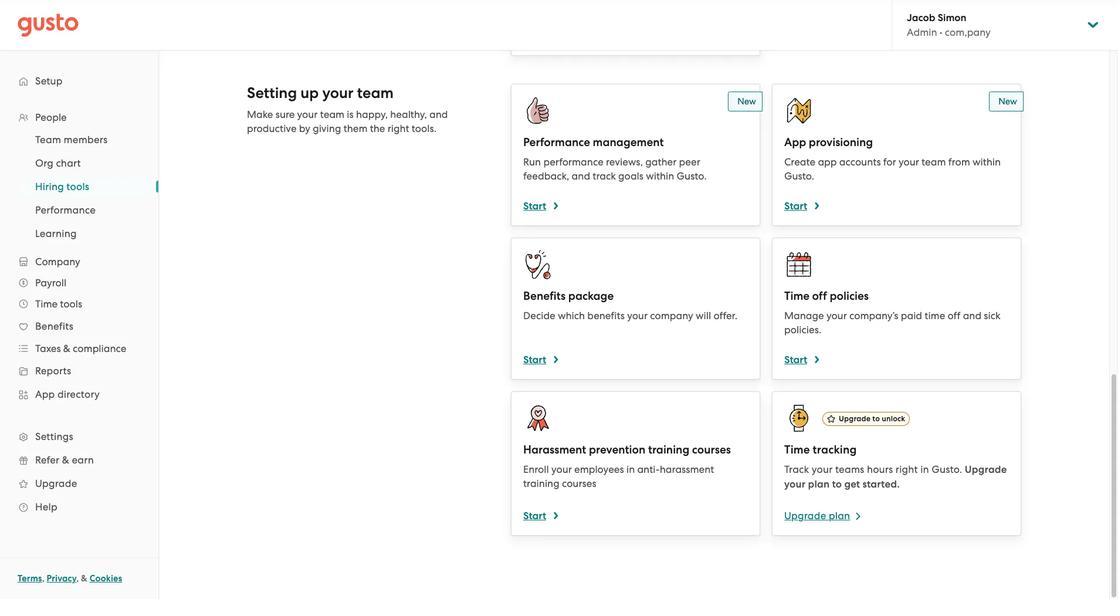 Task type: vqa. For each thing, say whether or not it's contained in the screenshot.
A to the top
no



Task type: locate. For each thing, give the bounding box(es) containing it.
your down "track"
[[785, 478, 806, 491]]

& inside refer & earn link
[[62, 454, 69, 466]]

your up the by
[[297, 109, 318, 120]]

time up manage
[[785, 289, 810, 303]]

0 vertical spatial performance
[[524, 136, 591, 149]]

0 horizontal spatial app
[[35, 389, 55, 400]]

learning link
[[21, 223, 147, 244]]

2 list from the top
[[0, 128, 159, 245]]

1 horizontal spatial team
[[357, 84, 394, 102]]

1 vertical spatial performance
[[35, 204, 96, 216]]

list containing team members
[[0, 128, 159, 245]]

1 vertical spatial within
[[646, 170, 675, 182]]

upgrade for upgrade to unlock
[[840, 414, 871, 423]]

refer
[[35, 454, 60, 466]]

your right for
[[899, 156, 920, 168]]

0 horizontal spatial benefits
[[35, 321, 73, 332]]

benefits
[[524, 289, 566, 303], [35, 321, 73, 332]]

1 horizontal spatial to
[[873, 414, 881, 423]]

team for up
[[357, 84, 394, 102]]

0 vertical spatial within
[[973, 156, 1002, 168]]

your inside create app accounts for your team from within gusto.
[[899, 156, 920, 168]]

your down time off policies
[[827, 310, 848, 322]]

0 horizontal spatial team
[[320, 109, 345, 120]]

0 vertical spatial tools
[[67, 181, 89, 193]]

0 horizontal spatial to
[[833, 478, 843, 491]]

list
[[0, 107, 159, 519], [0, 128, 159, 245]]

&
[[63, 343, 70, 355], [62, 454, 69, 466], [81, 574, 87, 584]]

0 horizontal spatial and
[[430, 109, 448, 120]]

benefits link
[[12, 316, 147, 337]]

org chart
[[35, 157, 81, 169]]

benefits package
[[524, 289, 614, 303]]

and up tools.
[[430, 109, 448, 120]]

, left the cookies button
[[76, 574, 79, 584]]

tools up performance link on the top left of the page
[[67, 181, 89, 193]]

upgrade inside upgrade your plan to get started.
[[966, 464, 1008, 476]]

•
[[940, 26, 943, 38]]

to left unlock
[[873, 414, 881, 423]]

app directory link
[[12, 384, 147, 405]]

time down payroll
[[35, 298, 58, 310]]

right inside make sure your team is happy, healthy, and productive by giving them the right tools.
[[388, 123, 410, 134]]

benefits down time tools
[[35, 321, 73, 332]]

and down performance
[[572, 170, 591, 182]]

0 horizontal spatial new
[[738, 96, 757, 107]]

and inside manage your company's paid time off and sick policies.
[[964, 310, 982, 322]]

0 vertical spatial team
[[357, 84, 394, 102]]

within down gather
[[646, 170, 675, 182]]

team up giving
[[320, 109, 345, 120]]

0 vertical spatial off
[[813, 289, 828, 303]]

2 vertical spatial team
[[922, 156, 947, 168]]

jacob simon admin • com,pany
[[908, 12, 991, 38]]

1 vertical spatial app
[[35, 389, 55, 400]]

app down the reports at the bottom left
[[35, 389, 55, 400]]

start for benefits package
[[524, 354, 547, 366]]

time up "track"
[[785, 443, 811, 457]]

& right taxes
[[63, 343, 70, 355]]

is
[[347, 109, 354, 120]]

your
[[323, 84, 354, 102], [297, 109, 318, 120], [899, 156, 920, 168], [628, 310, 648, 322], [827, 310, 848, 322], [552, 464, 572, 476], [812, 464, 833, 476], [785, 478, 806, 491]]

home image
[[18, 13, 79, 37]]

0 vertical spatial and
[[430, 109, 448, 120]]

2 horizontal spatial gusto.
[[932, 464, 963, 476]]

start down create
[[785, 200, 808, 213]]

right right "hours"
[[896, 464, 919, 476]]

and inside run performance reviews, gather peer feedback, and track goals within gusto.
[[572, 170, 591, 182]]

gusto. inside create app accounts for your team from within gusto.
[[785, 170, 815, 182]]

time for time tracking
[[785, 443, 811, 457]]

app up create
[[785, 136, 807, 149]]

0 vertical spatial right
[[388, 123, 410, 134]]

plan down get
[[829, 510, 851, 522]]

within inside create app accounts for your team from within gusto.
[[973, 156, 1002, 168]]

1 horizontal spatial within
[[973, 156, 1002, 168]]

payroll button
[[12, 272, 147, 294]]

2 horizontal spatial team
[[922, 156, 947, 168]]

company
[[35, 256, 80, 268]]

1 vertical spatial plan
[[829, 510, 851, 522]]

settings link
[[12, 426, 147, 447]]

tools inside dropdown button
[[60, 298, 82, 310]]

setting up your team
[[247, 84, 394, 102]]

upgrade plan
[[785, 510, 851, 522]]

payroll
[[35, 277, 66, 289]]

training
[[649, 443, 690, 457], [524, 478, 560, 490]]

upgrade
[[840, 414, 871, 423], [966, 464, 1008, 476], [35, 478, 77, 490], [785, 510, 827, 522]]

refer & earn link
[[12, 450, 147, 471]]

your right benefits
[[628, 310, 648, 322]]

& left earn
[[62, 454, 69, 466]]

2 in from the left
[[921, 464, 930, 476]]

1 new from the left
[[738, 96, 757, 107]]

courses up harassment
[[693, 443, 731, 457]]

benefits up decide
[[524, 289, 566, 303]]

1 horizontal spatial ,
[[76, 574, 79, 584]]

benefits for benefits package
[[524, 289, 566, 303]]

0 horizontal spatial performance
[[35, 204, 96, 216]]

1 vertical spatial &
[[62, 454, 69, 466]]

1 horizontal spatial courses
[[693, 443, 731, 457]]

in left anti-
[[627, 464, 635, 476]]

new
[[738, 96, 757, 107], [999, 96, 1018, 107]]

and left sick
[[964, 310, 982, 322]]

0 vertical spatial plan
[[809, 478, 830, 491]]

team left from in the top right of the page
[[922, 156, 947, 168]]

list containing people
[[0, 107, 159, 519]]

earn
[[72, 454, 94, 466]]

1 horizontal spatial benefits
[[524, 289, 566, 303]]

1 horizontal spatial performance
[[524, 136, 591, 149]]

training up harassment
[[649, 443, 690, 457]]

1 vertical spatial tools
[[60, 298, 82, 310]]

to
[[873, 414, 881, 423], [833, 478, 843, 491]]

in right "hours"
[[921, 464, 930, 476]]

0 vertical spatial app
[[785, 136, 807, 149]]

0 vertical spatial &
[[63, 343, 70, 355]]

off up manage
[[813, 289, 828, 303]]

your down harassment
[[552, 464, 572, 476]]

time inside dropdown button
[[35, 298, 58, 310]]

paid
[[902, 310, 923, 322]]

benefits inside gusto navigation "element"
[[35, 321, 73, 332]]

1 vertical spatial to
[[833, 478, 843, 491]]

1 horizontal spatial app
[[785, 136, 807, 149]]

performance link
[[21, 200, 147, 221]]

training inside enroll your employees in anti-harassment training courses
[[524, 478, 560, 490]]

1 in from the left
[[627, 464, 635, 476]]

decide
[[524, 310, 556, 322]]

team
[[357, 84, 394, 102], [320, 109, 345, 120], [922, 156, 947, 168]]

get
[[845, 478, 861, 491]]

create
[[785, 156, 816, 168]]

2 horizontal spatial and
[[964, 310, 982, 322]]

off right the time on the right bottom of the page
[[948, 310, 961, 322]]

team inside make sure your team is happy, healthy, and productive by giving them the right tools.
[[320, 109, 345, 120]]

0 horizontal spatial ,
[[42, 574, 45, 584]]

,
[[42, 574, 45, 584], [76, 574, 79, 584]]

2 vertical spatial and
[[964, 310, 982, 322]]

1 horizontal spatial and
[[572, 170, 591, 182]]

training down enroll at the bottom of page
[[524, 478, 560, 490]]

com,pany
[[946, 26, 991, 38]]

manage
[[785, 310, 825, 322]]

performance
[[544, 156, 604, 168]]

help link
[[12, 497, 147, 518]]

create app accounts for your team from within gusto.
[[785, 156, 1002, 182]]

& inside taxes & compliance dropdown button
[[63, 343, 70, 355]]

1 vertical spatial off
[[948, 310, 961, 322]]

benefits
[[588, 310, 625, 322]]

people button
[[12, 107, 147, 128]]

performance up performance
[[524, 136, 591, 149]]

0 horizontal spatial training
[[524, 478, 560, 490]]

1 vertical spatial right
[[896, 464, 919, 476]]

upgrade link
[[12, 473, 147, 494]]

0 vertical spatial courses
[[693, 443, 731, 457]]

accounts
[[840, 156, 882, 168]]

1 horizontal spatial training
[[649, 443, 690, 457]]

time
[[785, 289, 810, 303], [35, 298, 58, 310], [785, 443, 811, 457]]

0 horizontal spatial gusto.
[[677, 170, 707, 182]]

right down healthy,
[[388, 123, 410, 134]]

team
[[35, 134, 61, 146]]

offer.
[[714, 310, 738, 322]]

terms , privacy , & cookies
[[18, 574, 122, 584]]

0 horizontal spatial in
[[627, 464, 635, 476]]

1 list from the top
[[0, 107, 159, 519]]

your inside upgrade your plan to get started.
[[785, 478, 806, 491]]

setting
[[247, 84, 297, 102]]

company's
[[850, 310, 899, 322]]

1 horizontal spatial new
[[999, 96, 1018, 107]]

1 vertical spatial and
[[572, 170, 591, 182]]

will
[[696, 310, 712, 322]]

upgrade inside upgrade link
[[35, 478, 77, 490]]

start down enroll at the bottom of page
[[524, 510, 547, 522]]

& left the cookies button
[[81, 574, 87, 584]]

terms link
[[18, 574, 42, 584]]

enroll
[[524, 464, 549, 476]]

settings
[[35, 431, 73, 443]]

to inside upgrade your plan to get started.
[[833, 478, 843, 491]]

company
[[651, 310, 694, 322]]

app
[[785, 136, 807, 149], [35, 389, 55, 400]]

1 vertical spatial benefits
[[35, 321, 73, 332]]

within right from in the top right of the page
[[973, 156, 1002, 168]]

team members
[[35, 134, 108, 146]]

, left privacy link
[[42, 574, 45, 584]]

& for compliance
[[63, 343, 70, 355]]

app
[[819, 156, 837, 168]]

1 vertical spatial training
[[524, 478, 560, 490]]

simon
[[938, 12, 967, 24]]

which
[[558, 310, 585, 322]]

happy,
[[356, 109, 388, 120]]

peer
[[680, 156, 701, 168]]

productive
[[247, 123, 297, 134]]

time
[[925, 310, 946, 322]]

tools down payroll dropdown button
[[60, 298, 82, 310]]

tools for time tools
[[60, 298, 82, 310]]

track your teams hours right in gusto.
[[785, 464, 963, 476]]

0 horizontal spatial within
[[646, 170, 675, 182]]

admin
[[908, 26, 938, 38]]

courses down the employees
[[562, 478, 597, 490]]

start down decide
[[524, 354, 547, 366]]

& for earn
[[62, 454, 69, 466]]

learning
[[35, 228, 77, 240]]

sure
[[276, 109, 295, 120]]

start down "policies."
[[785, 354, 808, 366]]

app provisioning
[[785, 136, 874, 149]]

0 horizontal spatial courses
[[562, 478, 597, 490]]

1 horizontal spatial in
[[921, 464, 930, 476]]

harassment prevention training courses
[[524, 443, 731, 457]]

setup link
[[12, 70, 147, 92]]

app inside "app directory" link
[[35, 389, 55, 400]]

0 horizontal spatial right
[[388, 123, 410, 134]]

2 new from the left
[[999, 96, 1018, 107]]

cookies
[[90, 574, 122, 584]]

decide which benefits your company will offer.
[[524, 310, 738, 322]]

0 vertical spatial to
[[873, 414, 881, 423]]

performance down hiring tools
[[35, 204, 96, 216]]

reports link
[[12, 360, 147, 382]]

1 vertical spatial team
[[320, 109, 345, 120]]

1 horizontal spatial gusto.
[[785, 170, 815, 182]]

team up happy,
[[357, 84, 394, 102]]

performance inside gusto navigation "element"
[[35, 204, 96, 216]]

from
[[949, 156, 971, 168]]

and for run performance reviews, gather peer feedback, and track goals within gusto.
[[572, 170, 591, 182]]

0 vertical spatial benefits
[[524, 289, 566, 303]]

plan down "track"
[[809, 478, 830, 491]]

harassment
[[660, 464, 715, 476]]

upgrade for upgrade plan
[[785, 510, 827, 522]]

enroll your employees in anti-harassment training courses
[[524, 464, 715, 490]]

1 vertical spatial courses
[[562, 478, 597, 490]]

company button
[[12, 251, 147, 272]]

to left get
[[833, 478, 843, 491]]

1 horizontal spatial off
[[948, 310, 961, 322]]

time tracking
[[785, 443, 857, 457]]

giving
[[313, 123, 341, 134]]



Task type: describe. For each thing, give the bounding box(es) containing it.
time for time tools
[[35, 298, 58, 310]]

team for sure
[[320, 109, 345, 120]]

management
[[593, 136, 664, 149]]

gather
[[646, 156, 677, 168]]

hiring tools link
[[21, 176, 147, 197]]

team members link
[[21, 129, 147, 150]]

run performance reviews, gather peer feedback, and track goals within gusto.
[[524, 156, 707, 182]]

gusto. inside run performance reviews, gather peer feedback, and track goals within gusto.
[[677, 170, 707, 182]]

prevention
[[589, 443, 646, 457]]

anti-
[[638, 464, 660, 476]]

app directory
[[35, 389, 100, 400]]

org
[[35, 157, 53, 169]]

app for app directory
[[35, 389, 55, 400]]

time tools
[[35, 298, 82, 310]]

make sure your team is happy, healthy, and productive by giving them the right tools.
[[247, 109, 448, 134]]

0 vertical spatial training
[[649, 443, 690, 457]]

privacy link
[[47, 574, 76, 584]]

healthy,
[[390, 109, 427, 120]]

tools.
[[412, 123, 437, 134]]

org chart link
[[21, 153, 147, 174]]

members
[[64, 134, 108, 146]]

and for manage your company's paid time off and sick policies.
[[964, 310, 982, 322]]

jacob
[[908, 12, 936, 24]]

2 vertical spatial &
[[81, 574, 87, 584]]

harassment
[[524, 443, 587, 457]]

teams
[[836, 464, 865, 476]]

time tools button
[[12, 294, 147, 315]]

off inside manage your company's paid time off and sick policies.
[[948, 310, 961, 322]]

benefits for benefits
[[35, 321, 73, 332]]

upgrade your plan to get started.
[[785, 464, 1008, 491]]

up
[[301, 84, 319, 102]]

package
[[569, 289, 614, 303]]

by
[[299, 123, 311, 134]]

your up 'is'
[[323, 84, 354, 102]]

feedback,
[[524, 170, 570, 182]]

plan inside upgrade your plan to get started.
[[809, 478, 830, 491]]

unlock
[[883, 414, 906, 423]]

start down the 'feedback,' on the top of page
[[524, 200, 547, 213]]

new for performance management
[[738, 96, 757, 107]]

your inside manage your company's paid time off and sick policies.
[[827, 310, 848, 322]]

2 , from the left
[[76, 574, 79, 584]]

courses inside enroll your employees in anti-harassment training courses
[[562, 478, 597, 490]]

track
[[593, 170, 616, 182]]

performance for performance management
[[524, 136, 591, 149]]

new for app provisioning
[[999, 96, 1018, 107]]

chart
[[56, 157, 81, 169]]

your inside make sure your team is happy, healthy, and productive by giving them the right tools.
[[297, 109, 318, 120]]

team inside create app accounts for your team from within gusto.
[[922, 156, 947, 168]]

taxes
[[35, 343, 61, 355]]

0 horizontal spatial off
[[813, 289, 828, 303]]

taxes & compliance
[[35, 343, 126, 355]]

1 horizontal spatial right
[[896, 464, 919, 476]]

start for harassment prevention training courses
[[524, 510, 547, 522]]

goals
[[619, 170, 644, 182]]

setup
[[35, 75, 63, 87]]

hours
[[868, 464, 894, 476]]

your inside enroll your employees in anti-harassment training courses
[[552, 464, 572, 476]]

and inside make sure your team is happy, healthy, and productive by giving them the right tools.
[[430, 109, 448, 120]]

app for app provisioning
[[785, 136, 807, 149]]

them
[[344, 123, 368, 134]]

for
[[884, 156, 897, 168]]

time off policies
[[785, 289, 869, 303]]

make
[[247, 109, 273, 120]]

terms
[[18, 574, 42, 584]]

cookies button
[[90, 572, 122, 586]]

policies
[[830, 289, 869, 303]]

policies.
[[785, 324, 822, 336]]

within inside run performance reviews, gather peer feedback, and track goals within gusto.
[[646, 170, 675, 182]]

performance management
[[524, 136, 664, 149]]

tracking
[[813, 443, 857, 457]]

the
[[370, 123, 385, 134]]

privacy
[[47, 574, 76, 584]]

reviews,
[[606, 156, 643, 168]]

help
[[35, 501, 57, 513]]

tools for hiring tools
[[67, 181, 89, 193]]

in inside enroll your employees in anti-harassment training courses
[[627, 464, 635, 476]]

upgrade for upgrade your plan to get started.
[[966, 464, 1008, 476]]

1 , from the left
[[42, 574, 45, 584]]

gusto navigation element
[[0, 50, 159, 538]]

compliance
[[73, 343, 126, 355]]

hiring tools
[[35, 181, 89, 193]]

time for time off policies
[[785, 289, 810, 303]]

hiring
[[35, 181, 64, 193]]

start for time off policies
[[785, 354, 808, 366]]

upgrade to unlock
[[840, 414, 906, 423]]

performance for performance
[[35, 204, 96, 216]]

refer & earn
[[35, 454, 94, 466]]

upgrade for upgrade
[[35, 478, 77, 490]]

provisioning
[[809, 136, 874, 149]]

track
[[785, 464, 810, 476]]

people
[[35, 112, 67, 123]]

your down time tracking
[[812, 464, 833, 476]]



